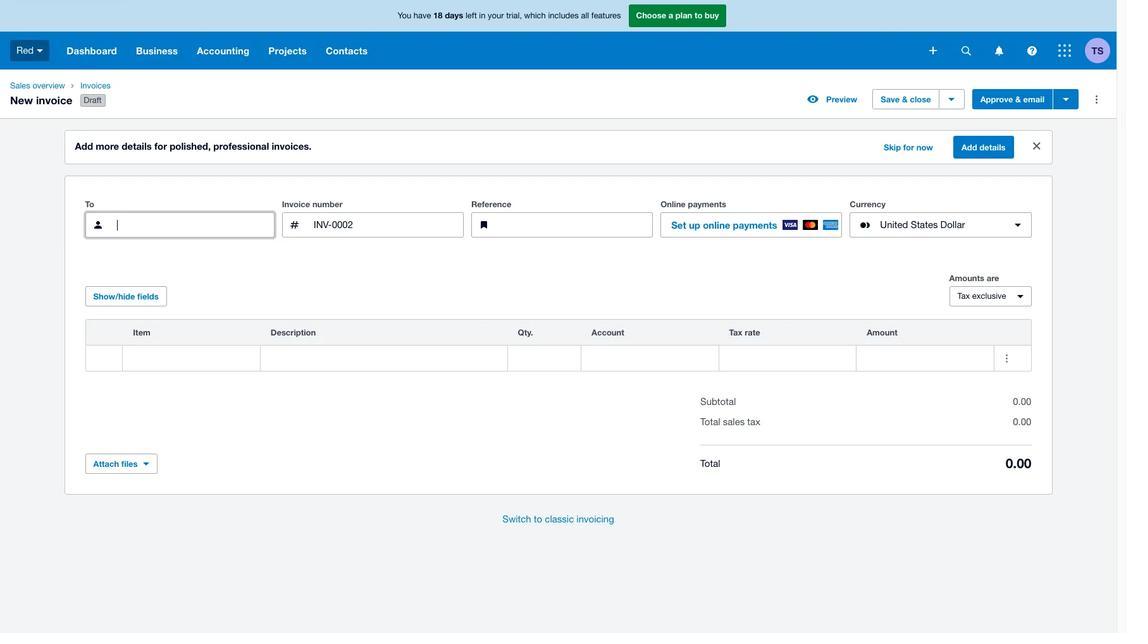 Task type: describe. For each thing, give the bounding box(es) containing it.
now
[[917, 142, 933, 153]]

svg image up email
[[1027, 46, 1037, 55]]

account
[[592, 328, 624, 338]]

Amount field
[[857, 347, 994, 371]]

sales overview
[[10, 81, 65, 90]]

attach files button
[[85, 454, 157, 475]]

switch to classic invoicing
[[502, 514, 614, 525]]

& for close
[[902, 94, 908, 104]]

amounts
[[949, 273, 985, 284]]

payments inside popup button
[[733, 220, 777, 231]]

red button
[[0, 32, 57, 70]]

save & close
[[881, 94, 931, 104]]

set up online payments
[[671, 220, 777, 231]]

united states dollar
[[880, 220, 965, 230]]

0 horizontal spatial for
[[154, 141, 167, 152]]

1 horizontal spatial to
[[695, 10, 703, 20]]

tax exclusive button
[[949, 287, 1032, 307]]

attach
[[93, 459, 119, 470]]

tax exclusive
[[958, 292, 1006, 301]]

professional
[[213, 141, 269, 152]]

contact element
[[85, 213, 274, 238]]

a
[[669, 10, 673, 20]]

invoice number
[[282, 199, 343, 209]]

ts button
[[1085, 32, 1117, 70]]

approve
[[980, 94, 1013, 104]]

email
[[1023, 94, 1045, 104]]

have
[[414, 11, 431, 20]]

set up online payments button
[[661, 213, 842, 238]]

Quantity field
[[508, 347, 581, 371]]

sales
[[723, 417, 745, 428]]

add more details for polished, professional invoices. status
[[65, 131, 1052, 164]]

Invoice number text field
[[312, 213, 463, 237]]

add for add details
[[962, 142, 977, 153]]

more line item options element
[[994, 320, 1031, 346]]

sales
[[10, 81, 30, 90]]

close
[[910, 94, 931, 104]]

invoicing
[[577, 514, 614, 525]]

classic
[[545, 514, 574, 525]]

tax
[[747, 417, 760, 428]]

are
[[987, 273, 999, 284]]

in
[[479, 11, 486, 20]]

currency
[[850, 199, 886, 209]]

united states dollar button
[[850, 213, 1032, 238]]

features
[[591, 11, 621, 20]]

dashboard
[[67, 45, 117, 56]]

accounting button
[[187, 32, 259, 70]]

choose
[[636, 10, 666, 20]]

svg image left svg image
[[929, 47, 937, 54]]

set
[[671, 220, 686, 231]]

left
[[466, 11, 477, 20]]

for inside button
[[903, 142, 914, 153]]

switch to classic invoicing button
[[492, 507, 624, 533]]

approve & email
[[980, 94, 1045, 104]]

rate
[[745, 328, 760, 338]]

preview
[[826, 94, 857, 104]]

To text field
[[115, 213, 274, 237]]

subtotal
[[700, 397, 736, 408]]

attach files
[[93, 459, 138, 470]]

you have 18 days left in your trial, which includes all features
[[398, 10, 621, 20]]

item
[[133, 328, 151, 338]]

18
[[433, 10, 443, 20]]

details inside add details button
[[980, 142, 1006, 153]]

svg image left ts
[[1058, 44, 1071, 57]]

up
[[689, 220, 700, 231]]

projects button
[[259, 32, 316, 70]]

tax rate
[[729, 328, 760, 338]]

new
[[10, 93, 33, 107]]

new invoice
[[10, 93, 72, 107]]

banner containing ts
[[0, 0, 1117, 70]]



Task type: vqa. For each thing, say whether or not it's contained in the screenshot.
130.00 link
no



Task type: locate. For each thing, give the bounding box(es) containing it.
add details
[[962, 142, 1006, 153]]

0 vertical spatial total
[[700, 417, 720, 428]]

1 & from the left
[[902, 94, 908, 104]]

dollar
[[941, 220, 965, 230]]

svg image right svg image
[[995, 46, 1003, 55]]

tax left the rate
[[729, 328, 742, 338]]

exclusive
[[972, 292, 1006, 301]]

to inside button
[[534, 514, 542, 525]]

files
[[121, 459, 138, 470]]

add left "more"
[[75, 141, 93, 152]]

add more details for polished, professional invoices.
[[75, 141, 312, 152]]

0 horizontal spatial details
[[122, 141, 152, 152]]

tax inside popup button
[[958, 292, 970, 301]]

& inside approve & email button
[[1015, 94, 1021, 104]]

add details button
[[953, 136, 1014, 159]]

2 total from the top
[[700, 458, 720, 469]]

1 vertical spatial total
[[700, 458, 720, 469]]

save & close button
[[873, 89, 939, 110]]

online
[[661, 199, 686, 209]]

for left now at right top
[[903, 142, 914, 153]]

business
[[136, 45, 178, 56]]

add for add more details for polished, professional invoices.
[[75, 141, 93, 152]]

online payments
[[661, 199, 726, 209]]

invoices link
[[75, 80, 131, 92]]

fields
[[137, 292, 159, 302]]

total down subtotal
[[700, 417, 720, 428]]

skip for now button
[[876, 137, 941, 158]]

svg image inside red popup button
[[37, 49, 43, 52]]

plan
[[676, 10, 692, 20]]

more
[[96, 141, 119, 152]]

your
[[488, 11, 504, 20]]

invoices.
[[272, 141, 312, 152]]

switch
[[502, 514, 531, 525]]

to left buy
[[695, 10, 703, 20]]

skip for now
[[884, 142, 933, 153]]

1 horizontal spatial add
[[962, 142, 977, 153]]

1 horizontal spatial for
[[903, 142, 914, 153]]

amounts are
[[949, 273, 999, 284]]

accounting
[[197, 45, 249, 56]]

svg image right red
[[37, 49, 43, 52]]

close image
[[1024, 134, 1049, 159]]

2 & from the left
[[1015, 94, 1021, 104]]

1 vertical spatial payments
[[733, 220, 777, 231]]

0.00 for subtotal
[[1013, 397, 1032, 408]]

which
[[524, 11, 546, 20]]

united
[[880, 220, 908, 230]]

0 horizontal spatial &
[[902, 94, 908, 104]]

payments up online
[[688, 199, 726, 209]]

reference
[[471, 199, 512, 209]]

banner
[[0, 0, 1117, 70]]

buy
[[705, 10, 719, 20]]

1 horizontal spatial tax
[[958, 292, 970, 301]]

0.00 for total sales tax
[[1013, 417, 1032, 428]]

to right switch
[[534, 514, 542, 525]]

invoices
[[80, 81, 111, 90]]

& left email
[[1015, 94, 1021, 104]]

details left close 'image' on the right top of the page
[[980, 142, 1006, 153]]

details right "more"
[[122, 141, 152, 152]]

includes
[[548, 11, 579, 20]]

for left 'polished,'
[[154, 141, 167, 152]]

1 vertical spatial tax
[[729, 328, 742, 338]]

choose a plan to buy
[[636, 10, 719, 20]]

invoice
[[36, 93, 72, 107]]

&
[[902, 94, 908, 104], [1015, 94, 1021, 104]]

total down total sales tax
[[700, 458, 720, 469]]

draft
[[84, 96, 102, 105]]

days
[[445, 10, 463, 20]]

dashboard link
[[57, 32, 126, 70]]

0 horizontal spatial add
[[75, 141, 93, 152]]

1 horizontal spatial details
[[980, 142, 1006, 153]]

2 vertical spatial 0.00
[[1006, 456, 1032, 472]]

svg image
[[1058, 44, 1071, 57], [995, 46, 1003, 55], [1027, 46, 1037, 55], [929, 47, 937, 54], [37, 49, 43, 52]]

payments
[[688, 199, 726, 209], [733, 220, 777, 231]]

tax
[[958, 292, 970, 301], [729, 328, 742, 338]]

number
[[312, 199, 343, 209]]

red
[[16, 45, 34, 56]]

trial,
[[506, 11, 522, 20]]

approve & email button
[[972, 89, 1053, 110]]

tax down amounts
[[958, 292, 970, 301]]

add
[[75, 141, 93, 152], [962, 142, 977, 153]]

all
[[581, 11, 589, 20]]

sales overview link
[[5, 80, 70, 92]]

Inventory item text field
[[123, 347, 260, 371]]

1 horizontal spatial payments
[[733, 220, 777, 231]]

amount
[[867, 328, 898, 338]]

0 horizontal spatial tax
[[729, 328, 742, 338]]

total sales tax
[[700, 417, 760, 428]]

overview
[[33, 81, 65, 90]]

Description text field
[[261, 347, 507, 371]]

total for total sales tax
[[700, 417, 720, 428]]

you
[[398, 11, 411, 20]]

1 vertical spatial 0.00
[[1013, 417, 1032, 428]]

invoice number element
[[282, 213, 464, 238]]

show/hide fields
[[93, 292, 159, 302]]

0.00
[[1013, 397, 1032, 408], [1013, 417, 1032, 428], [1006, 456, 1032, 472]]

projects
[[268, 45, 307, 56]]

0 horizontal spatial payments
[[688, 199, 726, 209]]

more line item options image
[[994, 346, 1020, 371]]

preview button
[[800, 89, 865, 110]]

description
[[271, 328, 316, 338]]

save
[[881, 94, 900, 104]]

invoice line item list element
[[85, 320, 1032, 372]]

contacts
[[326, 45, 368, 56]]

show/hide
[[93, 292, 135, 302]]

business button
[[126, 32, 187, 70]]

more invoice options image
[[1084, 87, 1109, 112]]

total
[[700, 417, 720, 428], [700, 458, 720, 469]]

& for email
[[1015, 94, 1021, 104]]

1 horizontal spatial &
[[1015, 94, 1021, 104]]

online
[[703, 220, 730, 231]]

tax for tax exclusive
[[958, 292, 970, 301]]

svg image
[[961, 46, 971, 55]]

0 vertical spatial payments
[[688, 199, 726, 209]]

0 vertical spatial to
[[695, 10, 703, 20]]

0 vertical spatial tax
[[958, 292, 970, 301]]

details
[[122, 141, 152, 152], [980, 142, 1006, 153]]

invoice
[[282, 199, 310, 209]]

states
[[911, 220, 938, 230]]

add right now at right top
[[962, 142, 977, 153]]

None field
[[123, 346, 260, 371]]

ts
[[1092, 45, 1104, 56]]

1 vertical spatial to
[[534, 514, 542, 525]]

payments right online
[[733, 220, 777, 231]]

total for total
[[700, 458, 720, 469]]

tax for tax rate
[[729, 328, 742, 338]]

& inside save & close button
[[902, 94, 908, 104]]

& right "save"
[[902, 94, 908, 104]]

tax inside invoice line item list element
[[729, 328, 742, 338]]

1 total from the top
[[700, 417, 720, 428]]

0 horizontal spatial to
[[534, 514, 542, 525]]

0 vertical spatial 0.00
[[1013, 397, 1032, 408]]

Reference text field
[[502, 213, 652, 237]]

qty.
[[518, 328, 533, 338]]

to
[[85, 199, 94, 209]]

add inside button
[[962, 142, 977, 153]]



